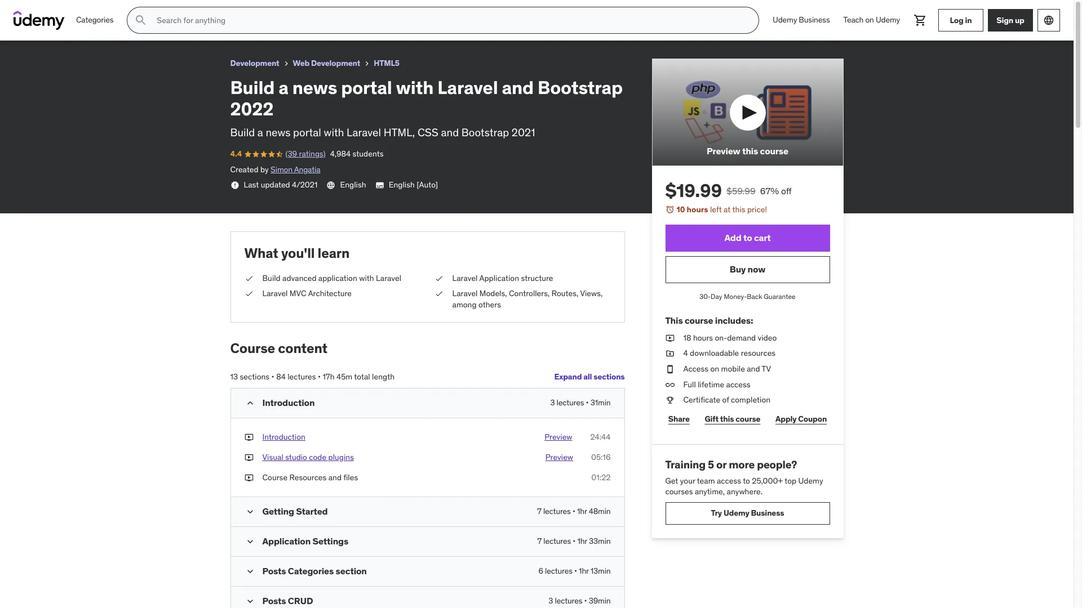Task type: vqa. For each thing, say whether or not it's contained in the screenshot.


Task type: locate. For each thing, give the bounding box(es) containing it.
news
[[41, 5, 63, 16], [292, 76, 337, 99], [266, 125, 291, 139]]

1 horizontal spatial on
[[866, 15, 874, 25]]

build for build a news portal with laravel and bootstrap 2022 build a news portal with laravel html, css and bootstrap 2021
[[230, 76, 275, 99]]

2 horizontal spatial bootstrap
[[538, 76, 623, 99]]

xsmall image for build
[[244, 273, 253, 284]]

udemy inside 'link'
[[876, 15, 900, 25]]

1 horizontal spatial development
[[311, 58, 360, 68]]

lectures up 7 lectures • 1hr 33min
[[543, 507, 571, 517]]

18 hours on-demand video
[[684, 333, 777, 343]]

xsmall image
[[282, 59, 291, 68], [363, 59, 372, 68], [230, 181, 239, 190], [434, 273, 443, 284], [244, 289, 253, 300], [666, 380, 675, 391], [244, 433, 253, 444], [244, 473, 253, 484]]

course language image
[[327, 181, 336, 190]]

1hr left 13min
[[579, 567, 589, 577]]

lifetime
[[698, 380, 725, 390]]

2 7 from the top
[[538, 537, 542, 547]]

development link
[[230, 56, 279, 70]]

2022 inside build a news portal with laravel and bootstrap 2022 build a news portal with laravel html, css and bootstrap 2021
[[230, 98, 274, 121]]

lectures right 6
[[545, 567, 573, 577]]

on down downloadable
[[711, 364, 720, 374]]

1 vertical spatial access
[[717, 476, 741, 486]]

2 vertical spatial this
[[720, 415, 734, 425]]

introduction
[[262, 398, 315, 409], [262, 433, 306, 443]]

1 horizontal spatial application
[[480, 273, 519, 283]]

3 down 6 lectures • 1hr 13min
[[549, 597, 553, 607]]

0 vertical spatial categories
[[76, 15, 114, 25]]

models,
[[480, 289, 507, 299]]

0 vertical spatial 1hr
[[577, 507, 587, 517]]

udemy image
[[14, 11, 65, 30]]

to left cart on the top right of the page
[[744, 232, 752, 244]]

english right course language image
[[340, 180, 366, 190]]

1 horizontal spatial bootstrap
[[462, 125, 509, 139]]

posts up posts crud
[[262, 566, 286, 577]]

0 vertical spatial ratings)
[[47, 19, 74, 30]]

0 vertical spatial 4,984 students
[[78, 19, 132, 30]]

small image
[[244, 398, 256, 410], [244, 537, 256, 548]]

2 sections from the left
[[594, 372, 625, 382]]

1 english from the left
[[340, 180, 366, 190]]

0 horizontal spatial english
[[340, 180, 366, 190]]

3
[[551, 398, 555, 408], [549, 597, 553, 607]]

application up models,
[[480, 273, 519, 283]]

small image for getting started
[[244, 507, 256, 518]]

sign up link
[[988, 9, 1034, 32]]

posts left crud
[[262, 596, 286, 607]]

4,984 up course language image
[[330, 149, 351, 159]]

at
[[724, 205, 731, 215]]

4,984 down build a news portal with laravel and bootstrap 2022
[[78, 19, 99, 30]]

preview inside 'button'
[[707, 146, 741, 157]]

course up 13
[[230, 340, 275, 357]]

(39 left categories dropdown button
[[34, 19, 45, 30]]

xsmall image for 4
[[666, 349, 675, 360]]

1 horizontal spatial english
[[389, 180, 415, 190]]

1 horizontal spatial (39
[[286, 149, 297, 159]]

67%
[[760, 186, 779, 197]]

preview
[[707, 146, 741, 157], [545, 433, 573, 443], [546, 453, 573, 463]]

share button
[[666, 409, 693, 431]]

of
[[723, 395, 729, 406]]

course up 67%
[[760, 146, 789, 157]]

portal for build a news portal with laravel and bootstrap 2022 build a news portal with laravel html, css and bootstrap 2021
[[341, 76, 392, 99]]

on inside 'link'
[[866, 15, 874, 25]]

• for application settings
[[573, 537, 576, 547]]

1 vertical spatial 4,984 students
[[330, 149, 384, 159]]

• left 39min
[[584, 597, 587, 607]]

0 vertical spatial posts
[[262, 566, 286, 577]]

0 vertical spatial business
[[799, 15, 830, 25]]

1 introduction from the top
[[262, 398, 315, 409]]

0 horizontal spatial development
[[230, 58, 279, 68]]

web
[[293, 58, 310, 68]]

1 vertical spatial hours
[[693, 333, 713, 343]]

among
[[452, 300, 477, 310]]

1 horizontal spatial ratings)
[[299, 149, 326, 159]]

course down 'completion' at the right
[[736, 415, 761, 425]]

in
[[966, 15, 972, 25]]

to
[[744, 232, 752, 244], [743, 476, 750, 486]]

xsmall image left among
[[434, 289, 443, 300]]

2 vertical spatial small image
[[244, 597, 256, 608]]

shopping cart with 0 items image
[[914, 14, 928, 27]]

with right application on the top
[[359, 273, 374, 283]]

udemy inside the training 5 or more people? get your team access to 25,000+ top udemy courses anytime, anywhere.
[[799, 476, 824, 486]]

on for teach
[[866, 15, 874, 25]]

lectures down the 7 lectures • 1hr 48min
[[544, 537, 571, 547]]

0 horizontal spatial (39
[[34, 19, 45, 30]]

1 horizontal spatial students
[[353, 149, 384, 159]]

preview left 05:16
[[546, 453, 573, 463]]

24:44
[[591, 433, 611, 443]]

cart
[[754, 232, 771, 244]]

bootstrap for build a news portal with laravel and bootstrap 2022
[[165, 5, 208, 16]]

6 lectures • 1hr 13min
[[539, 567, 611, 577]]

xsmall image left 4
[[666, 349, 675, 360]]

news for build a news portal with laravel and bootstrap 2022 build a news portal with laravel html, css and bootstrap 2021
[[292, 76, 337, 99]]

1 7 from the top
[[537, 507, 542, 517]]

preview down 3 lectures • 31min
[[545, 433, 573, 443]]

posts for posts categories section
[[262, 566, 286, 577]]

english right the closed captions image
[[389, 180, 415, 190]]

buy
[[730, 264, 746, 275]]

laravel
[[114, 5, 145, 16], [438, 76, 498, 99], [347, 125, 381, 139], [376, 273, 401, 283], [452, 273, 478, 283], [262, 289, 288, 299], [452, 289, 478, 299]]

2 vertical spatial 1hr
[[579, 567, 589, 577]]

length
[[372, 372, 395, 382]]

• left '31min'
[[586, 398, 589, 408]]

xsmall image for access
[[666, 364, 675, 375]]

0 horizontal spatial on
[[711, 364, 720, 374]]

1hr left 48min
[[577, 507, 587, 517]]

0 horizontal spatial application
[[262, 536, 311, 548]]

all
[[584, 372, 592, 382]]

add
[[725, 232, 742, 244]]

business down anywhere.
[[751, 509, 785, 519]]

1 vertical spatial small image
[[244, 567, 256, 578]]

english
[[340, 180, 366, 190], [389, 180, 415, 190]]

lectures for crud
[[555, 597, 583, 607]]

with
[[93, 5, 112, 16], [396, 76, 434, 99], [324, 125, 344, 139], [359, 273, 374, 283]]

0 vertical spatial on
[[866, 15, 874, 25]]

development right web
[[311, 58, 360, 68]]

udemy business
[[773, 15, 830, 25]]

to inside 'button'
[[744, 232, 752, 244]]

1hr left the 33min
[[578, 537, 587, 547]]

7 for getting started
[[537, 507, 542, 517]]

xsmall image left 18
[[666, 333, 675, 344]]

alarm image
[[666, 205, 675, 214]]

portal up the angatia
[[293, 125, 321, 139]]

84
[[276, 372, 286, 382]]

course
[[760, 146, 789, 157], [685, 315, 713, 326], [736, 415, 761, 425]]

course inside 'button'
[[760, 146, 789, 157]]

0 horizontal spatial business
[[751, 509, 785, 519]]

2 vertical spatial news
[[266, 125, 291, 139]]

0 vertical spatial news
[[41, 5, 63, 16]]

1 vertical spatial (39 ratings)
[[286, 149, 326, 159]]

teach on udemy
[[844, 15, 900, 25]]

access
[[684, 364, 709, 374]]

categories inside dropdown button
[[76, 15, 114, 25]]

1 vertical spatial to
[[743, 476, 750, 486]]

0 horizontal spatial bootstrap
[[165, 5, 208, 16]]

students down build a news portal with laravel and bootstrap 2022
[[101, 19, 132, 30]]

0 vertical spatial 3
[[551, 398, 555, 408]]

4.4
[[9, 19, 21, 30], [230, 149, 242, 159]]

xsmall image
[[244, 273, 253, 284], [434, 289, 443, 300], [666, 333, 675, 344], [666, 349, 675, 360], [666, 364, 675, 375], [666, 395, 675, 406], [244, 453, 253, 464]]

build
[[9, 5, 32, 16], [230, 76, 275, 99], [230, 125, 255, 139], [262, 273, 281, 283]]

news up created by simon angatia in the left of the page
[[266, 125, 291, 139]]

a
[[34, 5, 39, 16], [279, 76, 289, 99], [258, 125, 263, 139]]

• left 84
[[272, 372, 274, 382]]

2 horizontal spatial portal
[[341, 76, 392, 99]]

on right teach
[[866, 15, 874, 25]]

30-
[[700, 293, 711, 301]]

sections
[[240, 372, 270, 382], [594, 372, 625, 382]]

33min
[[589, 537, 611, 547]]

preview for 05:16
[[546, 453, 573, 463]]

0 horizontal spatial portal
[[65, 5, 91, 16]]

0 horizontal spatial (39 ratings)
[[34, 19, 74, 30]]

course down visual
[[262, 473, 288, 483]]

add to cart button
[[666, 225, 830, 252]]

1 vertical spatial posts
[[262, 596, 286, 607]]

laravel mvc architecture
[[262, 289, 352, 299]]

1 horizontal spatial sections
[[594, 372, 625, 382]]

1 vertical spatial on
[[711, 364, 720, 374]]

4,984 students down build a news portal with laravel and bootstrap 2022
[[78, 19, 132, 30]]

1 horizontal spatial portal
[[293, 125, 321, 139]]

4
[[684, 349, 688, 359]]

training 5 or more people? get your team access to 25,000+ top udemy courses anytime, anywhere.
[[666, 458, 824, 497]]

2 vertical spatial bootstrap
[[462, 125, 509, 139]]

2 posts from the top
[[262, 596, 286, 607]]

small image for introduction
[[244, 398, 256, 410]]

completion
[[731, 395, 771, 406]]

posts crud
[[262, 596, 313, 607]]

access
[[727, 380, 751, 390], [717, 476, 741, 486]]

lectures down expand
[[557, 398, 584, 408]]

(39
[[34, 19, 45, 30], [286, 149, 297, 159]]

apply coupon
[[776, 415, 827, 425]]

total
[[354, 372, 370, 382]]

13 sections • 84 lectures • 17h 45m total length
[[230, 372, 395, 382]]

introduction up visual
[[262, 433, 306, 443]]

preview up $19.99 $59.99 67% off
[[707, 146, 741, 157]]

categories down the "application settings"
[[288, 566, 334, 577]]

visual studio code plugins
[[262, 453, 354, 463]]

1 vertical spatial preview
[[545, 433, 573, 443]]

this up $59.99
[[743, 146, 758, 157]]

1 small image from the top
[[244, 507, 256, 518]]

1 posts from the top
[[262, 566, 286, 577]]

4,984 students up the closed captions image
[[330, 149, 384, 159]]

lectures down 6 lectures • 1hr 13min
[[555, 597, 583, 607]]

categories left submit search 'icon'
[[76, 15, 114, 25]]

0 vertical spatial access
[[727, 380, 751, 390]]

courses
[[666, 487, 693, 497]]

1 vertical spatial 1hr
[[578, 537, 587, 547]]

1 vertical spatial 3
[[549, 597, 553, 607]]

left
[[710, 205, 722, 215]]

1 vertical spatial application
[[262, 536, 311, 548]]

0 horizontal spatial news
[[41, 5, 63, 16]]

1 small image from the top
[[244, 398, 256, 410]]

0 vertical spatial bootstrap
[[165, 5, 208, 16]]

small image
[[244, 507, 256, 518], [244, 567, 256, 578], [244, 597, 256, 608]]

1 horizontal spatial categories
[[288, 566, 334, 577]]

1 vertical spatial bootstrap
[[538, 76, 623, 99]]

your
[[680, 476, 696, 486]]

0 vertical spatial this
[[743, 146, 758, 157]]

expand
[[555, 372, 582, 382]]

lectures right 84
[[288, 372, 316, 382]]

Search for anything text field
[[155, 11, 745, 30]]

or
[[717, 458, 727, 472]]

angatia
[[294, 165, 320, 175]]

1 horizontal spatial 4,984
[[330, 149, 351, 159]]

2 small image from the top
[[244, 567, 256, 578]]

1 vertical spatial 4,984
[[330, 149, 351, 159]]

log in link
[[939, 9, 984, 32]]

0 vertical spatial introduction
[[262, 398, 315, 409]]

(39 up simon angatia 'link'
[[286, 149, 297, 159]]

2 vertical spatial a
[[258, 125, 263, 139]]

1 vertical spatial ratings)
[[299, 149, 326, 159]]

sections right 13
[[240, 372, 270, 382]]

3 down expand
[[551, 398, 555, 408]]

3 small image from the top
[[244, 597, 256, 608]]

2 small image from the top
[[244, 537, 256, 548]]

hours for 18
[[693, 333, 713, 343]]

students up the closed captions image
[[353, 149, 384, 159]]

18
[[684, 333, 692, 343]]

application down getting
[[262, 536, 311, 548]]

created
[[230, 165, 259, 175]]

up
[[1015, 15, 1025, 25]]

7 up 6
[[538, 537, 542, 547]]

categories button
[[69, 7, 120, 34]]

1 sections from the left
[[240, 372, 270, 382]]

• left 48min
[[573, 507, 576, 517]]

0 horizontal spatial 4,984
[[78, 19, 99, 30]]

0 vertical spatial 4.4
[[9, 19, 21, 30]]

2 vertical spatial preview
[[546, 453, 573, 463]]

course for course content
[[230, 340, 275, 357]]

0 vertical spatial course
[[760, 146, 789, 157]]

xsmall image down what
[[244, 273, 253, 284]]

10 hours left at this price!
[[677, 205, 767, 215]]

0 horizontal spatial students
[[101, 19, 132, 30]]

a for build a news portal with laravel and bootstrap 2022 build a news portal with laravel html, css and bootstrap 2021
[[279, 76, 289, 99]]

48min
[[589, 507, 611, 517]]

application settings
[[262, 536, 349, 548]]

39min
[[589, 597, 611, 607]]

2 horizontal spatial a
[[279, 76, 289, 99]]

english for english
[[340, 180, 366, 190]]

0 vertical spatial 2022
[[210, 5, 232, 16]]

news left categories dropdown button
[[41, 5, 63, 16]]

0 horizontal spatial sections
[[240, 372, 270, 382]]

hours right 18
[[693, 333, 713, 343]]

course resources and files
[[262, 473, 358, 483]]

closed captions image
[[375, 181, 384, 190]]

this right 'gift'
[[720, 415, 734, 425]]

0 horizontal spatial 4.4
[[9, 19, 21, 30]]

xsmall image left access
[[666, 364, 675, 375]]

0 vertical spatial a
[[34, 5, 39, 16]]

created by simon angatia
[[230, 165, 320, 175]]

0 horizontal spatial a
[[34, 5, 39, 16]]

1 vertical spatial students
[[353, 149, 384, 159]]

0 vertical spatial (39
[[34, 19, 45, 30]]

0 vertical spatial students
[[101, 19, 132, 30]]

1 vertical spatial 7
[[538, 537, 542, 547]]

development left web
[[230, 58, 279, 68]]

• left the 33min
[[573, 537, 576, 547]]

to up anywhere.
[[743, 476, 750, 486]]

introduction down 84
[[262, 398, 315, 409]]

1 vertical spatial news
[[292, 76, 337, 99]]

portal for build a news portal with laravel and bootstrap 2022
[[65, 5, 91, 16]]

0 horizontal spatial categories
[[76, 15, 114, 25]]

posts for posts crud
[[262, 596, 286, 607]]

html,
[[384, 125, 415, 139]]

with up course language image
[[324, 125, 344, 139]]

this inside 'button'
[[743, 146, 758, 157]]

this right at at top right
[[733, 205, 746, 215]]

• left 13min
[[575, 567, 577, 577]]

video
[[758, 333, 777, 343]]

0 vertical spatial small image
[[244, 398, 256, 410]]

certificate
[[684, 395, 721, 406]]

xsmall image up share
[[666, 395, 675, 406]]

bootstrap for build a news portal with laravel and bootstrap 2022 build a news portal with laravel html, css and bootstrap 2021
[[538, 76, 623, 99]]

this
[[666, 315, 683, 326]]

0 vertical spatial preview
[[707, 146, 741, 157]]

access down the or
[[717, 476, 741, 486]]

1 vertical spatial business
[[751, 509, 785, 519]]

1 horizontal spatial business
[[799, 15, 830, 25]]

news down web development link
[[292, 76, 337, 99]]

0 vertical spatial to
[[744, 232, 752, 244]]

course for gift this course
[[736, 415, 761, 425]]

access inside the training 5 or more people? get your team access to 25,000+ top udemy courses anytime, anywhere.
[[717, 476, 741, 486]]

business left teach
[[799, 15, 830, 25]]

hours right 10
[[687, 205, 708, 215]]

portal right the udemy image
[[65, 5, 91, 16]]

1hr for getting started
[[577, 507, 587, 517]]

7 up 7 lectures • 1hr 33min
[[537, 507, 542, 517]]

sections right all
[[594, 372, 625, 382]]

xsmall image for laravel
[[434, 289, 443, 300]]

on for access
[[711, 364, 720, 374]]

1 vertical spatial portal
[[341, 76, 392, 99]]

1 horizontal spatial news
[[266, 125, 291, 139]]

course up 18
[[685, 315, 713, 326]]

access down mobile
[[727, 380, 751, 390]]

buy now button
[[666, 256, 830, 284]]

0 vertical spatial 7
[[537, 507, 542, 517]]

certificate of completion
[[684, 395, 771, 406]]

hours
[[687, 205, 708, 215], [693, 333, 713, 343]]

1 horizontal spatial 4.4
[[230, 149, 242, 159]]

small image for posts crud
[[244, 597, 256, 608]]

sign
[[997, 15, 1014, 25]]

try
[[711, 509, 722, 519]]

2 english from the left
[[389, 180, 415, 190]]

1 vertical spatial 2022
[[230, 98, 274, 121]]

2 vertical spatial course
[[736, 415, 761, 425]]

portal down html5 link on the left top
[[341, 76, 392, 99]]

1 vertical spatial introduction
[[262, 433, 306, 443]]

1 vertical spatial a
[[279, 76, 289, 99]]



Task type: describe. For each thing, give the bounding box(es) containing it.
views,
[[580, 289, 603, 299]]

english for english [auto]
[[389, 180, 415, 190]]

1 development from the left
[[230, 58, 279, 68]]

2 vertical spatial portal
[[293, 125, 321, 139]]

05:16
[[591, 453, 611, 463]]

top
[[785, 476, 797, 486]]

• for getting started
[[573, 507, 576, 517]]

what
[[244, 245, 278, 262]]

7 lectures • 1hr 48min
[[537, 507, 611, 517]]

course for course resources and files
[[262, 473, 288, 483]]

2021
[[512, 125, 535, 139]]

$19.99 $59.99 67% off
[[666, 179, 792, 203]]

apply coupon button
[[773, 409, 830, 431]]

simon angatia link
[[271, 165, 320, 175]]

expand all sections button
[[555, 366, 625, 389]]

studio
[[285, 453, 307, 463]]

choose a language image
[[1044, 15, 1055, 26]]

build a news portal with laravel and bootstrap 2022 build a news portal with laravel html, css and bootstrap 2021
[[230, 76, 623, 139]]

crud
[[288, 596, 313, 607]]

application
[[318, 273, 357, 283]]

last updated 4/2021
[[244, 180, 318, 190]]

getting started
[[262, 506, 328, 518]]

you'll
[[281, 245, 315, 262]]

10
[[677, 205, 685, 215]]

$59.99
[[727, 186, 756, 197]]

with left submit search 'icon'
[[93, 5, 112, 16]]

off
[[781, 186, 792, 197]]

laravel application structure
[[452, 273, 553, 283]]

$19.99
[[666, 179, 722, 203]]

by
[[260, 165, 269, 175]]

1hr for application settings
[[578, 537, 587, 547]]

• for posts categories section
[[575, 567, 577, 577]]

gift this course link
[[702, 409, 764, 431]]

files
[[344, 473, 358, 483]]

routes,
[[552, 289, 579, 299]]

31min
[[591, 398, 611, 408]]

visual
[[262, 453, 283, 463]]

section
[[336, 566, 367, 577]]

course content
[[230, 340, 328, 357]]

this for gift
[[720, 415, 734, 425]]

gift this course
[[705, 415, 761, 425]]

learn
[[318, 245, 350, 262]]

this for preview
[[743, 146, 758, 157]]

submit search image
[[134, 14, 148, 27]]

1 horizontal spatial (39 ratings)
[[286, 149, 326, 159]]

• for introduction
[[586, 398, 589, 408]]

2022 for build a news portal with laravel and bootstrap 2022 build a news portal with laravel html, css and bootstrap 2021
[[230, 98, 274, 121]]

settings
[[313, 536, 349, 548]]

last
[[244, 180, 259, 190]]

build a news portal with laravel and bootstrap 2022
[[9, 5, 232, 16]]

0 vertical spatial (39 ratings)
[[34, 19, 74, 30]]

structure
[[521, 273, 553, 283]]

get
[[666, 476, 678, 486]]

build advanced application with laravel
[[262, 273, 401, 283]]

more
[[729, 458, 755, 472]]

to inside the training 5 or more people? get your team access to 25,000+ top udemy courses anytime, anywhere.
[[743, 476, 750, 486]]

introduction button
[[262, 433, 306, 444]]

2 introduction from the top
[[262, 433, 306, 443]]

code
[[309, 453, 327, 463]]

buy now
[[730, 264, 766, 275]]

small image for application settings
[[244, 537, 256, 548]]

back
[[747, 293, 763, 301]]

plugins
[[328, 453, 354, 463]]

architecture
[[308, 289, 352, 299]]

a for build a news portal with laravel and bootstrap 2022
[[34, 5, 39, 16]]

• left 17h 45m
[[318, 372, 321, 382]]

7 for application settings
[[538, 537, 542, 547]]

training
[[666, 458, 706, 472]]

build for build advanced application with laravel
[[262, 273, 281, 283]]

udemy business link
[[766, 7, 837, 34]]

1 vertical spatial this
[[733, 205, 746, 215]]

1 vertical spatial categories
[[288, 566, 334, 577]]

full
[[684, 380, 696, 390]]

1hr for posts categories section
[[579, 567, 589, 577]]

simon
[[271, 165, 293, 175]]

1 vertical spatial (39
[[286, 149, 297, 159]]

money-
[[724, 293, 747, 301]]

advanced
[[283, 273, 317, 283]]

0 horizontal spatial 4,984 students
[[78, 19, 132, 30]]

day
[[711, 293, 723, 301]]

this course includes:
[[666, 315, 753, 326]]

news for build a news portal with laravel and bootstrap 2022
[[41, 5, 63, 16]]

preview for 24:44
[[545, 433, 573, 443]]

lectures for settings
[[544, 537, 571, 547]]

lectures for started
[[543, 507, 571, 517]]

with down html5 link on the left top
[[396, 76, 434, 99]]

expand all sections
[[555, 372, 625, 382]]

2 development from the left
[[311, 58, 360, 68]]

css
[[418, 125, 439, 139]]

web development link
[[293, 56, 360, 70]]

html5 link
[[374, 56, 400, 70]]

1 vertical spatial course
[[685, 315, 713, 326]]

1 horizontal spatial a
[[258, 125, 263, 139]]

6
[[539, 567, 543, 577]]

1 vertical spatial 4.4
[[230, 149, 242, 159]]

4 downloadable resources
[[684, 349, 776, 359]]

[auto]
[[417, 180, 438, 190]]

0 vertical spatial application
[[480, 273, 519, 283]]

access on mobile and tv
[[684, 364, 771, 374]]

apply
[[776, 415, 797, 425]]

2022 for build a news portal with laravel and bootstrap 2022
[[210, 5, 232, 16]]

resources
[[741, 349, 776, 359]]

xsmall image for 18
[[666, 333, 675, 344]]

share
[[669, 415, 690, 425]]

xsmall image for certificate
[[666, 395, 675, 406]]

13min
[[591, 567, 611, 577]]

mvc
[[290, 289, 306, 299]]

posts categories section
[[262, 566, 367, 577]]

price!
[[748, 205, 767, 215]]

guarantee
[[764, 293, 796, 301]]

hours for 10
[[687, 205, 708, 215]]

lectures for categories
[[545, 567, 573, 577]]

try udemy business link
[[666, 503, 830, 525]]

laravel inside laravel models, controllers, routes, views, among others
[[452, 289, 478, 299]]

xsmall image left visual
[[244, 453, 253, 464]]

17h 45m
[[323, 372, 353, 382]]

preview this course
[[707, 146, 789, 157]]

3 for posts crud
[[549, 597, 553, 607]]

small image for posts categories section
[[244, 567, 256, 578]]

5
[[708, 458, 714, 472]]

3 for introduction
[[551, 398, 555, 408]]

13
[[230, 372, 238, 382]]

• for posts crud
[[584, 597, 587, 607]]

build for build a news portal with laravel and bootstrap 2022
[[9, 5, 32, 16]]

sections inside 'dropdown button'
[[594, 372, 625, 382]]

visual studio code plugins button
[[262, 453, 354, 464]]

0 vertical spatial 4,984
[[78, 19, 99, 30]]

teach on udemy link
[[837, 7, 907, 34]]

web development
[[293, 58, 360, 68]]

25,000+
[[752, 476, 783, 486]]

laravel models, controllers, routes, views, among others
[[452, 289, 603, 310]]

0 horizontal spatial ratings)
[[47, 19, 74, 30]]

course for preview this course
[[760, 146, 789, 157]]



